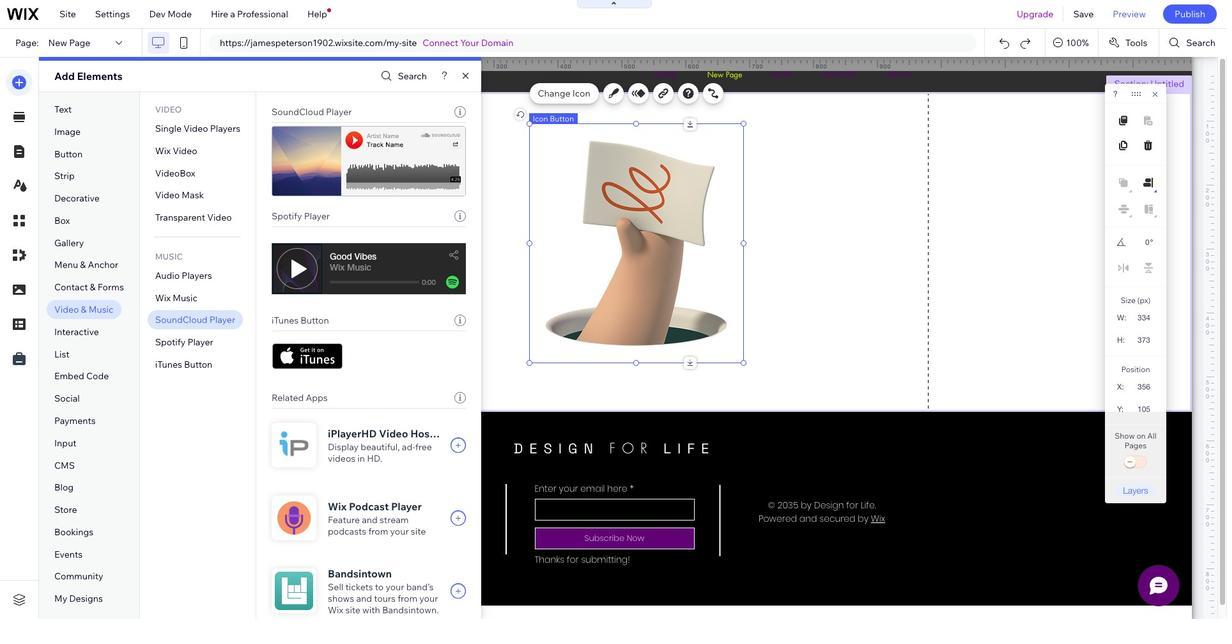 Task type: locate. For each thing, give the bounding box(es) containing it.
publish
[[1175, 8, 1206, 20]]

embed
[[54, 371, 84, 382]]

1 vertical spatial soundcloud
[[155, 314, 208, 326]]

video inside iplayerhd video hosting display beautiful, ad-free videos in hd.
[[379, 427, 408, 440]]

search button down publish button
[[1160, 29, 1228, 57]]

anchor
[[88, 259, 118, 271]]

your
[[461, 37, 479, 49]]

music up audio
[[155, 251, 183, 262]]

podcast
[[349, 500, 389, 513]]

from down podcast
[[369, 526, 388, 537]]

1 vertical spatial from
[[398, 593, 418, 604]]

preview
[[1114, 8, 1147, 20]]

0 horizontal spatial spotify player
[[155, 337, 213, 348]]

publish button
[[1164, 4, 1218, 24]]

None text field
[[1131, 309, 1156, 326], [1131, 378, 1156, 395], [1131, 309, 1156, 326], [1131, 378, 1156, 395]]

video mask
[[155, 190, 204, 201]]

mode
[[168, 8, 192, 20]]

and inside bandsintown sell tickets to your band's shows and tours from your wix site with bandsintown.
[[356, 593, 372, 604]]

your
[[390, 526, 409, 537], [386, 581, 405, 593], [420, 593, 438, 604]]

wix video
[[155, 145, 197, 157]]

1 horizontal spatial icon
[[573, 88, 591, 99]]

300
[[497, 63, 508, 70]]

your right tours
[[420, 593, 438, 604]]

& down contact & forms
[[81, 304, 87, 315]]

iplayerhd video hosting display beautiful, ad-free videos in hd.
[[328, 427, 449, 464]]

wix up feature
[[328, 500, 347, 513]]

0 vertical spatial and
[[362, 514, 378, 526]]

700
[[752, 63, 764, 70]]

iplayerhd
[[328, 427, 377, 440]]

music down the forms
[[89, 304, 114, 315]]

music down audio players on the left top of page
[[173, 292, 198, 304]]

1 vertical spatial search
[[398, 70, 427, 82]]

& left the forms
[[90, 282, 96, 293]]

search button
[[1160, 29, 1228, 57], [378, 67, 427, 85]]

0 vertical spatial itunes button
[[272, 315, 329, 326]]

wix
[[155, 145, 171, 157], [155, 292, 171, 304], [328, 500, 347, 513], [328, 604, 344, 616]]

icon
[[573, 88, 591, 99], [533, 114, 548, 123]]

0 vertical spatial spotify player
[[272, 210, 330, 222]]

bandsintown
[[328, 567, 392, 580]]

display
[[328, 441, 359, 453]]

site right stream
[[411, 526, 426, 537]]

beautiful,
[[361, 441, 400, 453]]

connect
[[423, 37, 459, 49]]

& for video
[[81, 304, 87, 315]]

help
[[308, 8, 327, 20]]

tours
[[374, 593, 396, 604]]

and left to
[[356, 593, 372, 604]]

100% button
[[1046, 29, 1099, 57]]

code
[[86, 371, 109, 382]]

video up single
[[155, 104, 182, 114]]

video down videobox at left
[[155, 190, 180, 201]]

0 horizontal spatial itunes button
[[155, 359, 213, 370]]

site
[[59, 8, 76, 20]]

change
[[538, 88, 571, 99]]

cms
[[54, 460, 75, 471]]

ad-
[[402, 441, 416, 453]]

0 horizontal spatial soundcloud player
[[155, 314, 235, 326]]

2 vertical spatial site
[[346, 604, 361, 616]]

1 vertical spatial spotify player
[[155, 337, 213, 348]]

players right single
[[210, 123, 241, 134]]

shows
[[328, 593, 354, 604]]

free
[[416, 441, 432, 453]]

elements
[[77, 70, 123, 83]]

size
[[1121, 295, 1136, 305]]

900
[[880, 63, 892, 70]]

transparent video
[[155, 212, 232, 223]]

0 vertical spatial soundcloud
[[272, 106, 324, 118]]

1 vertical spatial soundcloud player
[[155, 314, 235, 326]]

500
[[625, 63, 636, 70]]

1 horizontal spatial search
[[1187, 37, 1216, 49]]

with
[[363, 604, 380, 616]]

interactive
[[54, 326, 99, 338]]

0 vertical spatial spotify
[[272, 210, 302, 222]]

0 vertical spatial search button
[[1160, 29, 1228, 57]]

on
[[1137, 431, 1146, 441]]

1 vertical spatial icon
[[533, 114, 548, 123]]

wix down audio
[[155, 292, 171, 304]]

0 vertical spatial icon
[[573, 88, 591, 99]]

settings
[[95, 8, 130, 20]]

video up videobox at left
[[173, 145, 197, 157]]

1 vertical spatial and
[[356, 593, 372, 604]]

box
[[54, 215, 70, 226]]

icon down change
[[533, 114, 548, 123]]

wix down the sell
[[328, 604, 344, 616]]

music
[[155, 251, 183, 262], [173, 292, 198, 304], [89, 304, 114, 315]]

add
[[54, 70, 75, 83]]

players right audio
[[182, 270, 212, 281]]

wix for music
[[155, 292, 171, 304]]

1 horizontal spatial soundcloud player
[[272, 106, 352, 118]]

1 horizontal spatial from
[[398, 593, 418, 604]]

band's
[[407, 581, 434, 593]]

&
[[80, 259, 86, 271], [90, 282, 96, 293], [81, 304, 87, 315]]

your right podcasts at bottom left
[[390, 526, 409, 537]]

and down podcast
[[362, 514, 378, 526]]

0 horizontal spatial search button
[[378, 67, 427, 85]]

0 horizontal spatial soundcloud
[[155, 314, 208, 326]]

1 vertical spatial music
[[173, 292, 198, 304]]

site left with
[[346, 604, 361, 616]]

social
[[54, 393, 80, 404]]

search down connect
[[398, 70, 427, 82]]

spotify player
[[272, 210, 330, 222], [155, 337, 213, 348]]

1 horizontal spatial itunes
[[272, 315, 299, 326]]

itunes
[[272, 315, 299, 326], [155, 359, 182, 370]]

1 vertical spatial site
[[411, 526, 426, 537]]

strip
[[54, 170, 75, 182]]

https://jamespeterson1902.wixsite.com/my-
[[220, 37, 402, 49]]

0 vertical spatial &
[[80, 259, 86, 271]]

0 vertical spatial music
[[155, 251, 183, 262]]

icon button
[[533, 114, 574, 123]]

video right transparent in the left top of the page
[[207, 212, 232, 223]]

2 vertical spatial &
[[81, 304, 87, 315]]

wix down single
[[155, 145, 171, 157]]

0 horizontal spatial search
[[398, 70, 427, 82]]

0 vertical spatial search
[[1187, 37, 1216, 49]]

search button down https://jamespeterson1902.wixsite.com/my-site connect your domain
[[378, 67, 427, 85]]

0 horizontal spatial icon
[[533, 114, 548, 123]]

payments
[[54, 415, 96, 427]]

1 vertical spatial &
[[90, 282, 96, 293]]

events
[[54, 548, 83, 560]]

1 horizontal spatial soundcloud
[[272, 106, 324, 118]]

switch
[[1124, 453, 1149, 471]]

from right tours
[[398, 593, 418, 604]]

(px)
[[1138, 295, 1151, 305]]

player
[[326, 106, 352, 118], [304, 210, 330, 222], [210, 314, 235, 326], [188, 337, 213, 348], [391, 500, 422, 513]]

spotify
[[272, 210, 302, 222], [155, 337, 186, 348]]

video up beautiful,
[[379, 427, 408, 440]]

1 vertical spatial players
[[182, 270, 212, 281]]

100%
[[1067, 37, 1090, 49]]

button
[[550, 114, 574, 123], [54, 148, 83, 160], [301, 315, 329, 326], [184, 359, 213, 370]]

itunes button
[[272, 315, 329, 326], [155, 359, 213, 370]]

search down publish
[[1187, 37, 1216, 49]]

icon right change
[[573, 88, 591, 99]]

layers button
[[1116, 483, 1157, 497]]

from inside the wix podcast player feature and stream podcasts from your site
[[369, 526, 388, 537]]

wix inside the wix podcast player feature and stream podcasts from your site
[[328, 500, 347, 513]]

1 vertical spatial spotify
[[155, 337, 186, 348]]

domain
[[481, 37, 514, 49]]

menu & anchor
[[54, 259, 118, 271]]

dev
[[149, 8, 166, 20]]

1 horizontal spatial spotify player
[[272, 210, 330, 222]]

blog
[[54, 482, 74, 493]]

0 horizontal spatial itunes
[[155, 359, 182, 370]]

site left connect
[[402, 37, 417, 49]]

0 vertical spatial from
[[369, 526, 388, 537]]

& right menu
[[80, 259, 86, 271]]

None text field
[[1133, 234, 1150, 251], [1132, 331, 1156, 349], [1131, 400, 1156, 418], [1133, 234, 1150, 251], [1132, 331, 1156, 349], [1131, 400, 1156, 418]]

site
[[402, 37, 417, 49], [411, 526, 426, 537], [346, 604, 361, 616]]

all
[[1148, 431, 1157, 441]]

0 horizontal spatial from
[[369, 526, 388, 537]]

your inside the wix podcast player feature and stream podcasts from your site
[[390, 526, 409, 537]]



Task type: describe. For each thing, give the bounding box(es) containing it.
mask
[[182, 190, 204, 201]]

player inside the wix podcast player feature and stream podcasts from your site
[[391, 500, 422, 513]]

add elements
[[54, 70, 123, 83]]

0 vertical spatial itunes
[[272, 315, 299, 326]]

embed code
[[54, 371, 109, 382]]

change icon
[[538, 88, 591, 99]]

input
[[54, 437, 77, 449]]

size (px)
[[1121, 295, 1151, 305]]

1 horizontal spatial spotify
[[272, 210, 302, 222]]

tools
[[1126, 37, 1148, 49]]

pages
[[1125, 441, 1147, 450]]

& for contact
[[90, 282, 96, 293]]

section:
[[1115, 78, 1149, 90]]

bookings
[[54, 526, 94, 538]]

new
[[48, 37, 67, 49]]

menu
[[54, 259, 78, 271]]

1 horizontal spatial itunes button
[[272, 315, 329, 326]]

image
[[54, 126, 81, 137]]

1 horizontal spatial search button
[[1160, 29, 1228, 57]]

preview button
[[1104, 0, 1156, 28]]

contact
[[54, 282, 88, 293]]

site inside bandsintown sell tickets to your band's shows and tours from your wix site with bandsintown.
[[346, 604, 361, 616]]

600
[[688, 63, 700, 70]]

bandsintown.
[[382, 604, 439, 616]]

single
[[155, 123, 182, 134]]

store
[[54, 504, 77, 516]]

from inside bandsintown sell tickets to your band's shows and tours from your wix site with bandsintown.
[[398, 593, 418, 604]]

hire a professional
[[211, 8, 288, 20]]

hosting
[[411, 427, 449, 440]]

wix inside bandsintown sell tickets to your band's shows and tours from your wix site with bandsintown.
[[328, 604, 344, 616]]

°
[[1151, 238, 1154, 247]]

page
[[69, 37, 90, 49]]

1 vertical spatial itunes
[[155, 359, 182, 370]]

dev mode
[[149, 8, 192, 20]]

video right single
[[184, 123, 208, 134]]

feature
[[328, 514, 360, 526]]

layers
[[1124, 485, 1149, 496]]

text
[[54, 104, 72, 115]]

video & music
[[54, 304, 114, 315]]

1 vertical spatial itunes button
[[155, 359, 213, 370]]

video down contact
[[54, 304, 79, 315]]

x:
[[1118, 382, 1125, 391]]

w:
[[1118, 313, 1127, 322]]

podcasts
[[328, 526, 367, 537]]

site inside the wix podcast player feature and stream podcasts from your site
[[411, 526, 426, 537]]

0 vertical spatial players
[[210, 123, 241, 134]]

community
[[54, 571, 103, 582]]

1 vertical spatial search button
[[378, 67, 427, 85]]

videobox
[[155, 167, 195, 179]]

hd.
[[367, 453, 383, 464]]

to
[[375, 581, 384, 593]]

y:
[[1118, 405, 1124, 414]]

your right to
[[386, 581, 405, 593]]

h:
[[1118, 336, 1126, 345]]

videos
[[328, 453, 356, 464]]

related apps
[[272, 392, 328, 404]]

contact & forms
[[54, 282, 124, 293]]

?
[[1114, 90, 1118, 98]]

? button
[[1114, 90, 1118, 98]]

0 vertical spatial site
[[402, 37, 417, 49]]

decorative
[[54, 193, 100, 204]]

show on all pages
[[1116, 431, 1157, 450]]

audio
[[155, 270, 180, 281]]

designs
[[69, 593, 103, 604]]

untitled
[[1151, 78, 1185, 90]]

related
[[272, 392, 304, 404]]

new page
[[48, 37, 90, 49]]

save button
[[1064, 0, 1104, 28]]

& for menu
[[80, 259, 86, 271]]

0 vertical spatial soundcloud player
[[272, 106, 352, 118]]

and inside the wix podcast player feature and stream podcasts from your site
[[362, 514, 378, 526]]

in
[[358, 453, 365, 464]]

wix for podcast
[[328, 500, 347, 513]]

my designs
[[54, 593, 103, 604]]

audio players
[[155, 270, 212, 281]]

my
[[54, 593, 67, 604]]

0 horizontal spatial spotify
[[155, 337, 186, 348]]

wix podcast player feature and stream podcasts from your site
[[328, 500, 426, 537]]

800
[[816, 63, 828, 70]]

save
[[1074, 8, 1094, 20]]

show
[[1116, 431, 1136, 441]]

https://jamespeterson1902.wixsite.com/my-site connect your domain
[[220, 37, 514, 49]]

sell
[[328, 581, 344, 593]]

a
[[230, 8, 235, 20]]

wix for video
[[155, 145, 171, 157]]

gallery
[[54, 237, 84, 249]]

tickets
[[346, 581, 373, 593]]

hire
[[211, 8, 228, 20]]

2 vertical spatial music
[[89, 304, 114, 315]]

upgrade
[[1017, 8, 1054, 20]]

single video players
[[155, 123, 241, 134]]

stream
[[380, 514, 409, 526]]



Task type: vqa. For each thing, say whether or not it's contained in the screenshot.
Bookings
yes



